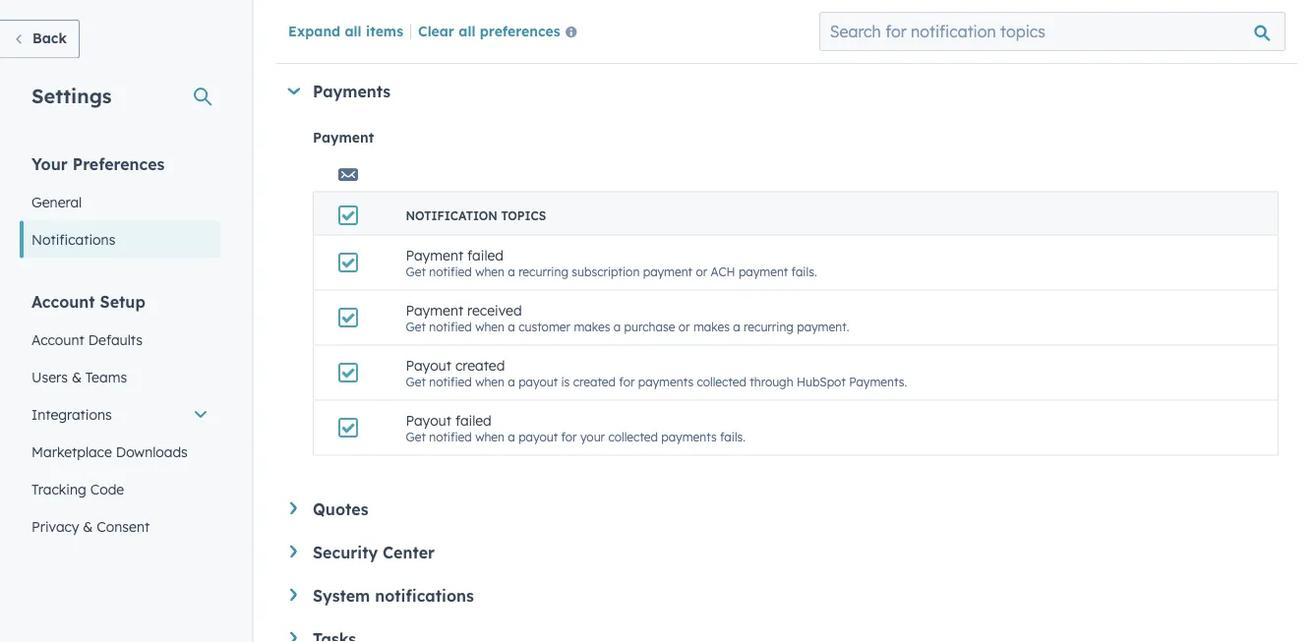 Task type: locate. For each thing, give the bounding box(es) containing it.
a
[[508, 264, 515, 279], [508, 319, 515, 334], [614, 319, 621, 334], [733, 319, 741, 334], [508, 374, 515, 389], [508, 429, 515, 444]]

0 vertical spatial payout
[[406, 357, 452, 374]]

1 horizontal spatial collected
[[697, 374, 747, 389]]

makes right customer
[[574, 319, 610, 334]]

failed inside payment failed get notified when a recurring subscription payment or ach payment fails.
[[467, 247, 504, 264]]

payout
[[519, 374, 558, 389], [519, 429, 558, 444]]

makes down ach
[[694, 319, 730, 334]]

2 vertical spatial payment
[[406, 302, 464, 319]]

1 all from the left
[[345, 22, 362, 39]]

payout inside the payout failed get notified when a payout for your collected payments fails.
[[519, 429, 558, 444]]

payment inside payment received get notified when a customer makes a purchase or makes a recurring payment.
[[406, 302, 464, 319]]

1 vertical spatial fails.
[[720, 429, 746, 444]]

1 payout from the top
[[519, 374, 558, 389]]

account setup element
[[20, 291, 220, 583]]

system
[[313, 586, 370, 606]]

for inside payout created get notified when a payout is created for payments collected through hubspot payments.
[[619, 374, 635, 389]]

when for payment failed
[[475, 264, 505, 279]]

payment for payment failed get notified when a recurring subscription payment or ach payment fails.
[[406, 247, 464, 264]]

1 vertical spatial collected
[[608, 429, 658, 444]]

collected left the through
[[697, 374, 747, 389]]

payments down purchase
[[638, 374, 694, 389]]

payout failed get notified when a payout for your collected payments fails.
[[406, 412, 746, 444]]

tracking code
[[31, 481, 124, 498]]

all inside button
[[459, 22, 476, 39]]

teams
[[85, 368, 127, 386]]

1 caret image from the top
[[290, 502, 297, 515]]

caret image for quotes
[[290, 502, 297, 515]]

4 notified from the top
[[429, 429, 472, 444]]

& right privacy
[[83, 518, 93, 535]]

quotes
[[313, 499, 368, 519]]

all left items
[[345, 22, 362, 39]]

recurring inside payment received get notified when a customer makes a purchase or makes a recurring payment.
[[744, 319, 794, 334]]

is
[[561, 374, 570, 389]]

1 horizontal spatial for
[[619, 374, 635, 389]]

& inside the privacy & consent link
[[83, 518, 93, 535]]

0 vertical spatial or
[[696, 264, 708, 279]]

for
[[619, 374, 635, 389], [561, 429, 577, 444]]

payment left ach
[[643, 264, 693, 279]]

notified inside payout created get notified when a payout is created for payments collected through hubspot payments.
[[429, 374, 472, 389]]

your
[[31, 154, 68, 174]]

payments inside the payout failed get notified when a payout for your collected payments fails.
[[661, 429, 717, 444]]

failed for payout failed
[[455, 412, 492, 429]]

&
[[72, 368, 82, 386], [83, 518, 93, 535]]

0 vertical spatial payment
[[313, 129, 374, 146]]

1 horizontal spatial makes
[[694, 319, 730, 334]]

notified inside payment failed get notified when a recurring subscription payment or ach payment fails.
[[429, 264, 472, 279]]

payout for payout failed
[[406, 412, 452, 429]]

account
[[31, 292, 95, 311], [31, 331, 84, 348]]

0 horizontal spatial all
[[345, 22, 362, 39]]

caret image inside security center dropdown button
[[290, 546, 297, 558]]

a inside payment failed get notified when a recurring subscription payment or ach payment fails.
[[508, 264, 515, 279]]

1 vertical spatial recurring
[[744, 319, 794, 334]]

0 vertical spatial caret image
[[290, 502, 297, 515]]

payment for payment received get notified when a customer makes a purchase or makes a recurring payment.
[[406, 302, 464, 319]]

caret image inside system notifications dropdown button
[[290, 589, 297, 601]]

a left customer
[[508, 319, 515, 334]]

& for users
[[72, 368, 82, 386]]

caret image left quotes
[[290, 502, 297, 515]]

0 vertical spatial &
[[72, 368, 82, 386]]

consent
[[97, 518, 150, 535]]

when for payment received
[[475, 319, 505, 334]]

fails. up the quotes dropdown button
[[720, 429, 746, 444]]

4 get from the top
[[406, 429, 426, 444]]

0 horizontal spatial or
[[679, 319, 690, 334]]

account defaults
[[31, 331, 143, 348]]

fails.
[[792, 264, 817, 279], [720, 429, 746, 444]]

Search for notification topics search field
[[819, 12, 1286, 51]]

payout inside the payout failed get notified when a payout for your collected payments fails.
[[406, 412, 452, 429]]

1 horizontal spatial fails.
[[792, 264, 817, 279]]

1 vertical spatial account
[[31, 331, 84, 348]]

get
[[406, 264, 426, 279], [406, 319, 426, 334], [406, 374, 426, 389], [406, 429, 426, 444]]

payout inside payout created get notified when a payout is created for payments collected through hubspot payments.
[[519, 374, 558, 389]]

caret image inside the quotes dropdown button
[[290, 502, 297, 515]]

notified inside the payout failed get notified when a payout for your collected payments fails.
[[429, 429, 472, 444]]

caret image inside the payments dropdown button
[[288, 88, 300, 95]]

1 horizontal spatial payment
[[739, 264, 788, 279]]

payout inside payout created get notified when a payout is created for payments collected through hubspot payments.
[[406, 357, 452, 374]]

fails. up payment.
[[792, 264, 817, 279]]

1 horizontal spatial all
[[459, 22, 476, 39]]

0 vertical spatial caret image
[[288, 88, 300, 95]]

0 horizontal spatial for
[[561, 429, 577, 444]]

2 all from the left
[[459, 22, 476, 39]]

2 get from the top
[[406, 319, 426, 334]]

0 vertical spatial fails.
[[792, 264, 817, 279]]

a left is at the left bottom of page
[[508, 374, 515, 389]]

account up the account defaults
[[31, 292, 95, 311]]

payment inside payment failed get notified when a recurring subscription payment or ach payment fails.
[[406, 247, 464, 264]]

1 vertical spatial payments
[[661, 429, 717, 444]]

a for payout failed
[[508, 429, 515, 444]]

payout left your
[[519, 429, 558, 444]]

& right users
[[72, 368, 82, 386]]

get inside payment received get notified when a customer makes a purchase or makes a recurring payment.
[[406, 319, 426, 334]]

payments for failed
[[661, 429, 717, 444]]

payment down the notification
[[406, 247, 464, 264]]

get for payment failed
[[406, 264, 426, 279]]

2 payout from the top
[[519, 429, 558, 444]]

3 get from the top
[[406, 374, 426, 389]]

collected right your
[[608, 429, 658, 444]]

payment
[[643, 264, 693, 279], [739, 264, 788, 279]]

notified for payout created
[[429, 374, 472, 389]]

or
[[696, 264, 708, 279], [679, 319, 690, 334]]

account up users
[[31, 331, 84, 348]]

users & teams
[[31, 368, 127, 386]]

1 vertical spatial for
[[561, 429, 577, 444]]

1 horizontal spatial or
[[696, 264, 708, 279]]

payments
[[638, 374, 694, 389], [661, 429, 717, 444]]

account setup
[[31, 292, 145, 311]]

get for payment received
[[406, 319, 426, 334]]

2 caret image from the top
[[290, 546, 297, 558]]

expand
[[288, 22, 341, 39]]

get inside payment failed get notified when a recurring subscription payment or ach payment fails.
[[406, 264, 426, 279]]

or left ach
[[696, 264, 708, 279]]

failed
[[467, 247, 504, 264], [455, 412, 492, 429]]

1 when from the top
[[475, 264, 505, 279]]

general link
[[20, 183, 220, 221]]

get for payout failed
[[406, 429, 426, 444]]

a left purchase
[[614, 319, 621, 334]]

for down purchase
[[619, 374, 635, 389]]

payout
[[406, 357, 452, 374], [406, 412, 452, 429]]

when inside payment received get notified when a customer makes a purchase or makes a recurring payment.
[[475, 319, 505, 334]]

payout for payout created
[[406, 357, 452, 374]]

payment left received
[[406, 302, 464, 319]]

a inside the payout failed get notified when a payout for your collected payments fails.
[[508, 429, 515, 444]]

payment down payments
[[313, 129, 374, 146]]

payment.
[[797, 319, 849, 334]]

caret image left security
[[290, 546, 297, 558]]

when inside payment failed get notified when a recurring subscription payment or ach payment fails.
[[475, 264, 505, 279]]

notified
[[429, 264, 472, 279], [429, 319, 472, 334], [429, 374, 472, 389], [429, 429, 472, 444]]

payout left is at the left bottom of page
[[519, 374, 558, 389]]

1 horizontal spatial created
[[573, 374, 616, 389]]

1 vertical spatial caret image
[[290, 546, 297, 558]]

all
[[345, 22, 362, 39], [459, 22, 476, 39]]

0 vertical spatial for
[[619, 374, 635, 389]]

payment failed get notified when a recurring subscription payment or ach payment fails.
[[406, 247, 817, 279]]

recurring left payment.
[[744, 319, 794, 334]]

security
[[313, 543, 378, 562]]

& inside users & teams link
[[72, 368, 82, 386]]

get inside payout created get notified when a payout is created for payments collected through hubspot payments.
[[406, 374, 426, 389]]

0 horizontal spatial collected
[[608, 429, 658, 444]]

2 notified from the top
[[429, 319, 472, 334]]

4 when from the top
[[475, 429, 505, 444]]

center
[[383, 543, 435, 562]]

failed inside the payout failed get notified when a payout for your collected payments fails.
[[455, 412, 492, 429]]

fails. inside payment failed get notified when a recurring subscription payment or ach payment fails.
[[792, 264, 817, 279]]

items
[[366, 22, 403, 39]]

a left your
[[508, 429, 515, 444]]

payment
[[313, 129, 374, 146], [406, 247, 464, 264], [406, 302, 464, 319]]

1 vertical spatial or
[[679, 319, 690, 334]]

system notifications button
[[290, 586, 1279, 606]]

marketplace downloads link
[[20, 433, 220, 471]]

when
[[475, 264, 505, 279], [475, 319, 505, 334], [475, 374, 505, 389], [475, 429, 505, 444]]

integrations
[[31, 406, 112, 423]]

1 vertical spatial payout
[[406, 412, 452, 429]]

payments inside payout created get notified when a payout is created for payments collected through hubspot payments.
[[638, 374, 694, 389]]

1 get from the top
[[406, 264, 426, 279]]

0 horizontal spatial recurring
[[519, 264, 569, 279]]

caret image
[[290, 502, 297, 515], [290, 546, 297, 558], [290, 589, 297, 601]]

when inside the payout failed get notified when a payout for your collected payments fails.
[[475, 429, 505, 444]]

payment right ach
[[739, 264, 788, 279]]

notified inside payment received get notified when a customer makes a purchase or makes a recurring payment.
[[429, 319, 472, 334]]

payout for created
[[519, 374, 558, 389]]

for left your
[[561, 429, 577, 444]]

a up received
[[508, 264, 515, 279]]

a inside payout created get notified when a payout is created for payments collected through hubspot payments.
[[508, 374, 515, 389]]

0 horizontal spatial &
[[72, 368, 82, 386]]

2 when from the top
[[475, 319, 505, 334]]

recurring up customer
[[519, 264, 569, 279]]

1 vertical spatial payout
[[519, 429, 558, 444]]

account defaults link
[[20, 321, 220, 359]]

clear all preferences
[[418, 22, 560, 39]]

1 account from the top
[[31, 292, 95, 311]]

settings
[[31, 83, 112, 108]]

2 payout from the top
[[406, 412, 452, 429]]

collected inside payout created get notified when a payout is created for payments collected through hubspot payments.
[[697, 374, 747, 389]]

0 vertical spatial payments
[[638, 374, 694, 389]]

1 vertical spatial payment
[[406, 247, 464, 264]]

payout for failed
[[519, 429, 558, 444]]

3 notified from the top
[[429, 374, 472, 389]]

defaults
[[88, 331, 143, 348]]

security center
[[313, 543, 435, 562]]

all right clear
[[459, 22, 476, 39]]

0 vertical spatial recurring
[[519, 264, 569, 279]]

when for payout created
[[475, 374, 505, 389]]

your preferences
[[31, 154, 165, 174]]

0 vertical spatial collected
[[697, 374, 747, 389]]

collected
[[697, 374, 747, 389], [608, 429, 658, 444]]

or right purchase
[[679, 319, 690, 334]]

0 vertical spatial account
[[31, 292, 95, 311]]

1 payout from the top
[[406, 357, 452, 374]]

2 account from the top
[[31, 331, 84, 348]]

created right is at the left bottom of page
[[573, 374, 616, 389]]

created
[[455, 357, 505, 374], [573, 374, 616, 389]]

3 when from the top
[[475, 374, 505, 389]]

makes
[[574, 319, 610, 334], [694, 319, 730, 334]]

0 vertical spatial payout
[[519, 374, 558, 389]]

marketplace
[[31, 443, 112, 460]]

1 vertical spatial &
[[83, 518, 93, 535]]

when inside payout created get notified when a payout is created for payments collected through hubspot payments.
[[475, 374, 505, 389]]

payments.
[[849, 374, 907, 389]]

1 notified from the top
[[429, 264, 472, 279]]

caret image
[[288, 88, 300, 95], [290, 632, 297, 642]]

a for payout created
[[508, 374, 515, 389]]

1 horizontal spatial &
[[83, 518, 93, 535]]

quotes button
[[290, 499, 1279, 519]]

0 horizontal spatial payment
[[643, 264, 693, 279]]

back link
[[0, 20, 80, 59]]

payments down payout created get notified when a payout is created for payments collected through hubspot payments.
[[661, 429, 717, 444]]

security center button
[[290, 543, 1279, 562]]

0 horizontal spatial fails.
[[720, 429, 746, 444]]

recurring
[[519, 264, 569, 279], [744, 319, 794, 334]]

3 caret image from the top
[[290, 589, 297, 601]]

general
[[31, 193, 82, 211]]

created down received
[[455, 357, 505, 374]]

collected inside the payout failed get notified when a payout for your collected payments fails.
[[608, 429, 658, 444]]

0 vertical spatial failed
[[467, 247, 504, 264]]

tracking code link
[[20, 471, 220, 508]]

2 vertical spatial caret image
[[290, 589, 297, 601]]

get inside the payout failed get notified when a payout for your collected payments fails.
[[406, 429, 426, 444]]

1 horizontal spatial recurring
[[744, 319, 794, 334]]

caret image left system
[[290, 589, 297, 601]]

0 horizontal spatial makes
[[574, 319, 610, 334]]

a for payment failed
[[508, 264, 515, 279]]

1 vertical spatial failed
[[455, 412, 492, 429]]



Task type: describe. For each thing, give the bounding box(es) containing it.
back
[[32, 30, 67, 47]]

when for payout failed
[[475, 429, 505, 444]]

or inside payment failed get notified when a recurring subscription payment or ach payment fails.
[[696, 264, 708, 279]]

marketplace downloads
[[31, 443, 188, 460]]

notification topics
[[406, 208, 546, 223]]

1 payment from the left
[[643, 264, 693, 279]]

recurring inside payment failed get notified when a recurring subscription payment or ach payment fails.
[[519, 264, 569, 279]]

users
[[31, 368, 68, 386]]

privacy
[[31, 518, 79, 535]]

account for account defaults
[[31, 331, 84, 348]]

expand all items button
[[288, 22, 403, 39]]

clear all preferences button
[[418, 20, 585, 44]]

for inside the payout failed get notified when a payout for your collected payments fails.
[[561, 429, 577, 444]]

purchase
[[624, 319, 675, 334]]

1 vertical spatial caret image
[[290, 632, 297, 642]]

all for clear
[[459, 22, 476, 39]]

notifications
[[375, 586, 474, 606]]

payment for payment
[[313, 129, 374, 146]]

notification
[[406, 208, 498, 223]]

notifications link
[[20, 221, 220, 258]]

failed for payment failed
[[467, 247, 504, 264]]

payments
[[313, 82, 391, 101]]

received
[[467, 302, 522, 319]]

topics
[[501, 208, 546, 223]]

system notifications
[[313, 586, 474, 606]]

or inside payment received get notified when a customer makes a purchase or makes a recurring payment.
[[679, 319, 690, 334]]

preferences
[[480, 22, 560, 39]]

customer
[[519, 319, 571, 334]]

notified for payout failed
[[429, 429, 472, 444]]

caret image for security center
[[290, 546, 297, 558]]

2 makes from the left
[[694, 319, 730, 334]]

0 horizontal spatial created
[[455, 357, 505, 374]]

1 makes from the left
[[574, 319, 610, 334]]

notified for payment received
[[429, 319, 472, 334]]

notified for payment failed
[[429, 264, 472, 279]]

hubspot
[[797, 374, 846, 389]]

tracking
[[31, 481, 86, 498]]

fails. inside the payout failed get notified when a payout for your collected payments fails.
[[720, 429, 746, 444]]

payment received get notified when a customer makes a purchase or makes a recurring payment.
[[406, 302, 849, 334]]

through
[[750, 374, 794, 389]]

ach
[[711, 264, 735, 279]]

payments button
[[287, 82, 1279, 101]]

account for account setup
[[31, 292, 95, 311]]

clear
[[418, 22, 455, 39]]

a for payment received
[[508, 319, 515, 334]]

your preferences element
[[20, 153, 220, 258]]

caret image for system notifications
[[290, 589, 297, 601]]

users & teams link
[[20, 359, 220, 396]]

privacy & consent
[[31, 518, 150, 535]]

setup
[[100, 292, 145, 311]]

your
[[580, 429, 605, 444]]

preferences
[[73, 154, 165, 174]]

code
[[90, 481, 124, 498]]

payments for created
[[638, 374, 694, 389]]

2 payment from the left
[[739, 264, 788, 279]]

privacy & consent link
[[20, 508, 220, 546]]

notifications
[[31, 231, 115, 248]]

get for payout created
[[406, 374, 426, 389]]

& for privacy
[[83, 518, 93, 535]]

all for expand
[[345, 22, 362, 39]]

downloads
[[116, 443, 188, 460]]

expand all items
[[288, 22, 403, 39]]

integrations button
[[20, 396, 220, 433]]

subscription
[[572, 264, 640, 279]]

a down ach
[[733, 319, 741, 334]]

payout created get notified when a payout is created for payments collected through hubspot payments.
[[406, 357, 907, 389]]



Task type: vqa. For each thing, say whether or not it's contained in the screenshot.


